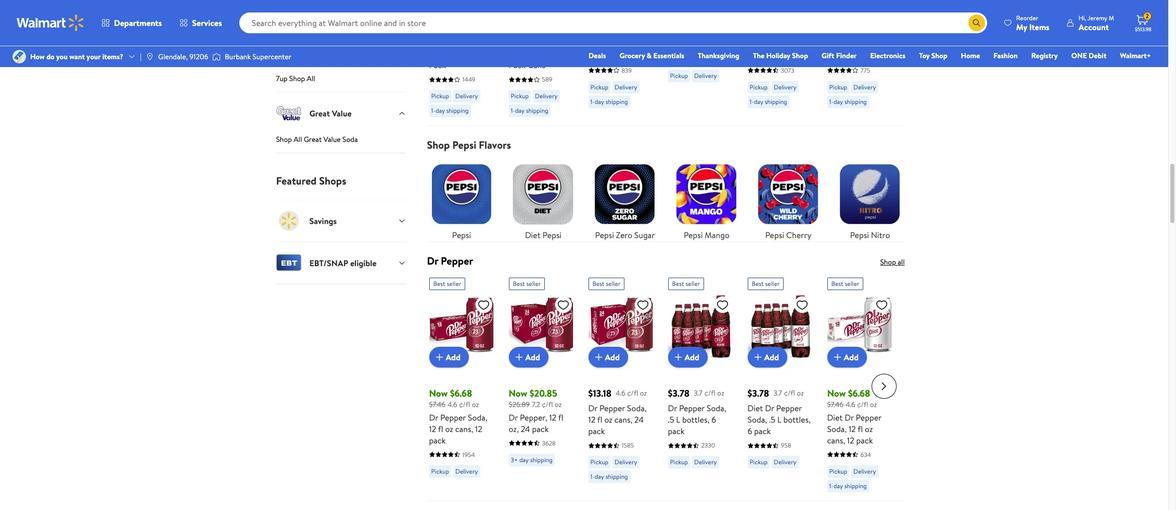 Task type: describe. For each thing, give the bounding box(es) containing it.
now for pepper,
[[509, 387, 527, 400]]

seller for dr pepper, 12 fl oz, 24 pack image
[[526, 280, 541, 289]]

add to cart image for dr pepper soda, 12 fl oz cans, 24 pack image
[[593, 352, 605, 364]]

diet inside now $9.98 $13.28 3.5 ¢/fl oz diet pepsi soda pop, 12 fl oz, 24 pack cans
[[509, 37, 524, 48]]

essentials
[[653, 50, 684, 61]]

 image for burbank supercenter
[[212, 52, 221, 62]]

pepsi inside $4.98 4.9 ¢/fl oz diet pepsi soda, 16.9 oz bottles, 6 count
[[606, 28, 625, 39]]

775
[[861, 66, 870, 75]]

¢/fl inside $7.28 5.1 ¢/fl oz (12 cans) diet pepsi soda, 12 fl oz
[[861, 13, 872, 23]]

fl inside $13.18 4.6 ¢/fl oz dr pepper soda, 12 fl oz cans, 24 pack
[[597, 415, 603, 426]]

1449
[[462, 75, 475, 84]]

$3.78 3.7 ¢/fl oz dr pepper soda, .5 l bottles, 6 pack
[[668, 387, 726, 437]]

.5 inside $3.78 3.7 ¢/fl oz dr pepper soda, .5 l bottles, 6 pack
[[668, 415, 674, 426]]

cans,
[[455, 48, 475, 60]]

4.6 inside $13.18 4.6 ¢/fl oz dr pepper soda, 12 fl oz cans, 24 pack
[[616, 388, 625, 399]]

12 inside 'now $9.98 $13.28 3.5 ¢/fl oz pepsi soda pop, 12 fl oz cans, 24 pack'
[[429, 48, 436, 60]]

ebt/snap
[[309, 258, 348, 269]]

7up for 7up shop all
[[276, 73, 288, 84]]

walmart image
[[17, 15, 84, 31]]

7up button
[[276, 31, 406, 73]]

|
[[140, 52, 141, 62]]

pop, inside $7.28 5.1 ¢/fl oz pepsi cola soda pop, 12 oz, 12 pack cans
[[748, 39, 764, 50]]

deals link
[[584, 50, 611, 61]]

oz inside $3.78 3.7 ¢/fl oz dr pepper soda, .5 l bottles, 6 pack
[[717, 388, 724, 399]]

fl inside now $20.85 $26.89 7.2 ¢/fl oz dr pepper, 12 fl oz, 24 pack
[[558, 412, 563, 424]]

pepsi mango
[[684, 230, 730, 241]]

all for a&w shop all
[[311, 12, 320, 23]]

5.1 for cans)
[[852, 13, 859, 23]]

cans, inside now $6.68 $7.46 4.6 ¢/fl oz diet dr pepper soda, 12 fl oz cans, 12 pack
[[827, 435, 845, 447]]

Walmart Site-Wide search field
[[239, 12, 987, 33]]

pepper inside now $6.68 $7.46 4.6 ¢/fl oz dr pepper soda, 12 fl oz cans, 12 pack
[[440, 412, 466, 424]]

fashion link
[[989, 50, 1023, 61]]

¢/fl inside $4.98 4.9 ¢/fl oz diet pepsi soda, 16.9 oz bottles, 6 count
[[627, 13, 638, 23]]

the
[[753, 50, 765, 61]]

dr pepper, 12 fl oz, 24 pack image
[[509, 295, 574, 360]]

cans, inside now $6.68 $7.46 4.6 ¢/fl oz dr pepper soda, 12 fl oz cans, 12 pack
[[455, 424, 473, 435]]

best for dr pepper soda, .5 l bottles, 6 pack image
[[672, 280, 684, 289]]

now $9.98 $13.28 3.5 ¢/fl oz diet pepsi soda pop, 12 fl oz, 24 pack cans
[[509, 12, 565, 71]]

add button for dr pepper, 12 fl oz, 24 pack image
[[509, 347, 549, 368]]

¢/fl inside now $20.85 $26.89 7.2 ¢/fl oz dr pepper, 12 fl oz, 24 pack
[[542, 400, 553, 410]]

featured
[[276, 174, 317, 188]]

services button
[[171, 10, 231, 35]]

589
[[542, 75, 552, 84]]

a&w shop all
[[276, 12, 320, 23]]

bottles,
[[614, 39, 642, 50]]

delivery down 775
[[854, 83, 876, 92]]

16.9 inside $4.98 4.9 ¢/fl oz pepsi soda, 16.9 fl oz, 6 count
[[711, 28, 724, 39]]

product group containing now $20.85
[[509, 274, 574, 497]]

(12
[[827, 28, 837, 39]]

soda inside $7.28 5.1 ¢/fl oz pepsi cola soda pop, 12 oz, 12 pack cans
[[787, 28, 805, 39]]

¢/fl inside $4.98 4.9 ¢/fl oz pepsi soda, 16.9 fl oz, 6 count
[[706, 13, 718, 23]]

best seller for dr pepper, 12 fl oz, 24 pack image
[[513, 280, 541, 289]]

mango
[[705, 230, 730, 241]]

add to favorites list, dr pepper, 12 fl oz, 24 pack image
[[557, 299, 570, 312]]

delivery down 2330
[[694, 458, 717, 467]]

diet inside list
[[525, 230, 541, 241]]

departments
[[114, 17, 162, 29]]

one debit link
[[1067, 50, 1111, 61]]

3+ day shipping
[[511, 456, 553, 465]]

how do you want your items?
[[30, 52, 123, 62]]

eligible
[[350, 258, 377, 269]]

12 inside $7.28 5.1 ¢/fl oz (12 cans) diet pepsi soda, 12 fl oz
[[870, 39, 877, 50]]

634
[[861, 451, 871, 460]]

add for 'add' button for dr pepper soda, .5 l bottles, 6 pack image
[[685, 352, 700, 363]]

items?
[[102, 52, 123, 62]]

add to cart image for 3628
[[513, 352, 525, 364]]

pepsi cherry
[[765, 230, 812, 241]]

shipping down 1449
[[446, 106, 469, 115]]

1- for pepsi soda pop, 12 fl oz cans, 24 pack
[[431, 106, 436, 115]]

dr inside now $6.68 $7.46 4.6 ¢/fl oz dr pepper soda, 12 fl oz cans, 12 pack
[[429, 412, 438, 424]]

add for 'add' button corresponding to diet dr pepper soda, .5 l bottles, 6 pack image
[[764, 352, 779, 363]]

839
[[622, 66, 632, 75]]

now for pepsi
[[509, 12, 527, 25]]

24 inside now $20.85 $26.89 7.2 ¢/fl oz dr pepper, 12 fl oz, 24 pack
[[521, 424, 530, 435]]

¢/fl inside $7.28 5.1 ¢/fl oz pepsi cola soda pop, 12 oz, 12 pack cans
[[782, 13, 793, 23]]

add to favorites list, diet dr pepper soda, .5 l bottles, 6 pack image
[[796, 299, 809, 312]]

$13.28 for pepsi
[[429, 24, 448, 35]]

finder
[[836, 50, 857, 61]]

shipping down holiday
[[765, 97, 787, 106]]

electronics link
[[866, 50, 910, 61]]

count inside $4.98 4.9 ¢/fl oz pepsi soda, 16.9 fl oz, 6 count
[[689, 39, 711, 50]]

fl inside now $6.68 $7.46 4.6 ¢/fl oz diet dr pepper soda, 12 fl oz cans, 12 pack
[[858, 424, 863, 435]]

grocery & essentials link
[[615, 50, 689, 61]]

pepper,
[[520, 412, 547, 424]]

$7.46 for dr
[[429, 400, 446, 410]]

add to cart image for diet dr pepper soda, 12 fl oz cans, 12 pack image
[[831, 352, 844, 364]]

best seller for dr pepper soda, 12 fl oz cans, 24 pack image
[[593, 280, 621, 289]]

one debit
[[1072, 50, 1107, 61]]

oz inside now $20.85 $26.89 7.2 ¢/fl oz dr pepper, 12 fl oz, 24 pack
[[555, 400, 562, 410]]

seller for dr pepper soda, .5 l bottles, 6 pack image
[[686, 280, 700, 289]]

1-day shipping for diet pepsi soda, 16.9 oz bottles, 6 count
[[590, 97, 628, 106]]

$7.28 5.1 ¢/fl oz (12 cans) diet pepsi soda, 12 fl oz
[[827, 12, 884, 62]]

12 inside $13.18 4.6 ¢/fl oz dr pepper soda, 12 fl oz cans, 24 pack
[[588, 415, 596, 426]]

&
[[647, 50, 652, 61]]

ebt/snap eligible button
[[276, 242, 406, 284]]

$4.98 4.9 ¢/fl oz pepsi soda, 16.9 fl oz, 6 count
[[668, 12, 733, 50]]

pack inside $7.28 5.1 ¢/fl oz pepsi cola soda pop, 12 oz, 12 pack cans
[[748, 50, 765, 62]]

now $20.85 $26.89 7.2 ¢/fl oz dr pepper, 12 fl oz, 24 pack
[[509, 387, 563, 435]]

soda inside now $9.98 $13.28 3.5 ¢/fl oz diet pepsi soda pop, 12 fl oz, 24 pack cans
[[547, 37, 565, 48]]

pepsi inside $4.98 4.9 ¢/fl oz pepsi soda, 16.9 fl oz, 6 count
[[668, 28, 687, 39]]

soda, inside now $6.68 $7.46 4.6 ¢/fl oz dr pepper soda, 12 fl oz cans, 12 pack
[[468, 412, 487, 424]]

7up shop all
[[276, 73, 315, 84]]

the holiday shop link
[[748, 50, 813, 61]]

$13.28 for diet
[[509, 24, 528, 35]]

account
[[1079, 21, 1109, 33]]

1585
[[622, 442, 634, 450]]

diet inside $3.78 3.7 ¢/fl oz diet dr pepper soda, .5 l bottles, 6 pack
[[748, 403, 763, 415]]

pepsi inside $7.28 5.1 ¢/fl oz (12 cans) diet pepsi soda, 12 fl oz
[[827, 39, 846, 50]]

hi, jeremy m account
[[1079, 13, 1114, 33]]

glendale, 91206
[[158, 52, 208, 62]]

services
[[192, 17, 222, 29]]

shop inside 'link'
[[294, 12, 310, 23]]

diet inside $7.28 5.1 ¢/fl oz (12 cans) diet pepsi soda, 12 fl oz
[[862, 28, 877, 39]]

2330
[[701, 442, 715, 450]]

count inside $4.98 4.9 ¢/fl oz diet pepsi soda, 16.9 oz bottles, 6 count
[[588, 50, 611, 62]]

$6.68 for pepper
[[450, 387, 472, 400]]

$13.18 4.6 ¢/fl oz dr pepper soda, 12 fl oz cans, 24 pack
[[588, 387, 647, 437]]

now for pepper
[[429, 387, 448, 400]]

3.7 for pepper
[[694, 388, 703, 399]]

my
[[1016, 21, 1027, 33]]

dr inside $3.78 3.7 ¢/fl oz dr pepper soda, .5 l bottles, 6 pack
[[668, 403, 677, 415]]

do
[[46, 52, 54, 62]]

dr inside $13.18 4.6 ¢/fl oz dr pepper soda, 12 fl oz cans, 24 pack
[[588, 403, 598, 415]]

great value
[[309, 108, 352, 119]]

dr pepper soda, 12 fl oz cans, 12 pack image
[[429, 295, 494, 360]]

pepper inside $3.78 3.7 ¢/fl oz dr pepper soda, .5 l bottles, 6 pack
[[679, 403, 705, 415]]

grocery
[[620, 50, 645, 61]]

seller for dr pepper soda, 12 fl oz cans, 24 pack image
[[606, 280, 621, 289]]

delivery down 634
[[854, 467, 876, 476]]

cans)
[[839, 28, 860, 39]]

$3.78 3.7 ¢/fl oz diet dr pepper soda, .5 l bottles, 6 pack
[[748, 387, 811, 437]]

2 vertical spatial all
[[294, 134, 302, 145]]

departments button
[[93, 10, 171, 35]]

diet pepsi
[[525, 230, 562, 241]]

now for soda
[[429, 12, 448, 25]]

$513.98
[[1135, 26, 1152, 33]]

soda, inside $13.18 4.6 ¢/fl oz dr pepper soda, 12 fl oz cans, 24 pack
[[627, 403, 647, 415]]

you
[[56, 52, 68, 62]]

oz inside $7.28 5.1 ¢/fl oz pepsi cola soda pop, 12 oz, 12 pack cans
[[794, 13, 802, 23]]

oz, inside now $20.85 $26.89 7.2 ¢/fl oz dr pepper, 12 fl oz, 24 pack
[[509, 424, 519, 435]]

7up for 7up
[[309, 47, 323, 58]]

91206
[[189, 52, 208, 62]]

fl inside now $9.98 $13.28 3.5 ¢/fl oz diet pepsi soda pop, 12 fl oz, 24 pack cans
[[536, 48, 541, 60]]

¢/fl inside now $9.98 $13.28 3.5 ¢/fl oz diet pepsi soda pop, 12 fl oz, 24 pack cans
[[541, 24, 552, 35]]

1- for diet pepsi soda, 16.9 oz bottles, 6 count
[[590, 97, 595, 106]]

3.5 for pepsi
[[530, 24, 539, 35]]

$3.78 for dr
[[668, 387, 690, 400]]

add button for dr pepper soda, .5 l bottles, 6 pack image
[[668, 347, 708, 368]]

next slide for product carousel list image
[[872, 0, 897, 24]]

burbank supercenter
[[225, 52, 291, 62]]

oz,
[[668, 39, 680, 50]]

pack inside now $6.68 $7.46 4.6 ¢/fl oz dr pepper soda, 12 fl oz cans, 12 pack
[[429, 435, 446, 447]]

pack for pepsi soda pop, 12 fl oz cans, 24 pack
[[429, 60, 446, 71]]

pepper inside now $6.68 $7.46 4.6 ¢/fl oz diet dr pepper soda, 12 fl oz cans, 12 pack
[[856, 412, 882, 424]]

delivery down 1449
[[455, 92, 478, 101]]

6 inside $4.98 4.9 ¢/fl oz pepsi soda, 16.9 fl oz, 6 count
[[682, 39, 687, 50]]

pepsi link
[[427, 160, 496, 242]]

delivery down 839
[[615, 83, 637, 92]]

soda, inside $7.28 5.1 ¢/fl oz (12 cans) diet pepsi soda, 12 fl oz
[[848, 39, 868, 50]]

soda, inside $4.98 4.9 ¢/fl oz diet pepsi soda, 16.9 oz bottles, 6 count
[[627, 28, 646, 39]]

gift
[[822, 50, 834, 61]]

6 inside $3.78 3.7 ¢/fl oz dr pepper soda, .5 l bottles, 6 pack
[[712, 415, 716, 426]]

shipping down 3628
[[530, 456, 553, 465]]

thanksgiving
[[698, 50, 740, 61]]

bottles, inside $3.78 3.7 ¢/fl oz diet dr pepper soda, .5 l bottles, 6 pack
[[784, 415, 811, 426]]

3628
[[542, 439, 556, 448]]

shipping down 634
[[845, 482, 867, 491]]

add for 'add' button related to dr pepper soda, 12 fl oz cans, 24 pack image
[[605, 352, 620, 363]]

fl inside 'now $9.98 $13.28 3.5 ¢/fl oz pepsi soda pop, 12 fl oz cans, 24 pack'
[[438, 48, 443, 60]]

2 $513.98
[[1135, 12, 1152, 33]]

$26.89
[[509, 400, 530, 410]]

now $6.68 $7.46 4.6 ¢/fl oz diet dr pepper soda, 12 fl oz cans, 12 pack
[[827, 387, 882, 447]]

savings button
[[276, 200, 406, 242]]

12 inside now $20.85 $26.89 7.2 ¢/fl oz dr pepper, 12 fl oz, 24 pack
[[549, 412, 556, 424]]

1 vertical spatial value
[[324, 134, 341, 145]]

delivery inside the product group
[[615, 458, 637, 467]]

fashion
[[994, 50, 1018, 61]]

pepsi inside now $9.98 $13.28 3.5 ¢/fl oz diet pepsi soda pop, 12 fl oz, 24 pack cans
[[526, 37, 545, 48]]

add to favorites list, dr pepper soda, .5 l bottles, 6 pack image
[[716, 299, 729, 312]]

Search search field
[[239, 12, 987, 33]]

$13.18
[[588, 387, 612, 400]]

oz, inside now $9.98 $13.28 3.5 ¢/fl oz diet pepsi soda pop, 12 fl oz, 24 pack cans
[[543, 48, 553, 60]]

home link
[[956, 50, 985, 61]]

¢/fl inside $3.78 3.7 ¢/fl oz diet dr pepper soda, .5 l bottles, 6 pack
[[784, 388, 795, 399]]

24 inside $13.18 4.6 ¢/fl oz dr pepper soda, 12 fl oz cans, 24 pack
[[635, 415, 644, 426]]

3.5 for soda
[[450, 24, 460, 35]]

3+
[[511, 456, 518, 465]]

oz inside now $9.98 $13.28 3.5 ¢/fl oz diet pepsi soda pop, 12 fl oz, 24 pack cans
[[554, 24, 561, 35]]

best for diet dr pepper soda, 12 fl oz cans, 12 pack image
[[831, 280, 843, 289]]

savings
[[309, 215, 337, 227]]

delivery down '589' at the left
[[535, 92, 558, 101]]

$4.98 for diet
[[588, 12, 611, 25]]

pack for diet pepsi soda pop, 12 fl oz, 24 pack cans
[[509, 60, 526, 71]]

add for 'add' button associated with the dr pepper soda, 12 fl oz cans, 12 pack image on the bottom left
[[446, 352, 461, 363]]

16.9 inside $4.98 4.9 ¢/fl oz diet pepsi soda, 16.9 oz bottles, 6 count
[[588, 39, 602, 50]]

6 inside $3.78 3.7 ¢/fl oz diet dr pepper soda, .5 l bottles, 6 pack
[[748, 426, 752, 437]]

your
[[87, 52, 101, 62]]

pack inside $3.78 3.7 ¢/fl oz diet dr pepper soda, .5 l bottles, 6 pack
[[754, 426, 771, 437]]

best seller for diet dr pepper soda, .5 l bottles, 6 pack image
[[752, 280, 780, 289]]

1-day shipping for (12 cans) diet pepsi soda, 12 fl oz
[[829, 97, 867, 106]]

jeremy
[[1088, 13, 1107, 22]]

$4.98 for pepsi
[[668, 12, 691, 25]]

now for dr
[[827, 387, 846, 400]]

one
[[1072, 50, 1087, 61]]

cans inside now $9.98 $13.28 3.5 ¢/fl oz diet pepsi soda pop, 12 fl oz, 24 pack cans
[[528, 60, 545, 71]]

great inside dropdown button
[[309, 108, 330, 119]]



Task type: vqa. For each thing, say whether or not it's contained in the screenshot.
HOLIDAY BAKING
no



Task type: locate. For each thing, give the bounding box(es) containing it.
0 horizontal spatial $9.98
[[450, 12, 472, 25]]

soda up '589' at the left
[[547, 37, 565, 48]]

7.2
[[532, 400, 540, 410]]

1 horizontal spatial 3.5
[[530, 24, 539, 35]]

.5
[[668, 415, 674, 426], [769, 415, 775, 426]]

cherry
[[786, 230, 812, 241]]

4.6 for diet dr pepper soda, 12 fl oz cans, 12 pack
[[846, 400, 855, 410]]

 image for how do you want your items?
[[12, 50, 26, 63]]

dr inside now $6.68 $7.46 4.6 ¢/fl oz diet dr pepper soda, 12 fl oz cans, 12 pack
[[845, 412, 854, 424]]

5.1
[[773, 13, 780, 23], [852, 13, 859, 23]]

0 vertical spatial 3073
[[701, 55, 715, 63]]

0 horizontal spatial cans
[[528, 60, 545, 71]]

¢/fl inside $3.78 3.7 ¢/fl oz dr pepper soda, .5 l bottles, 6 pack
[[704, 388, 716, 399]]

product group containing $13.18
[[588, 274, 653, 497]]

1 vertical spatial all
[[307, 73, 315, 84]]

1- for (12 cans) diet pepsi soda, 12 fl oz
[[829, 97, 834, 106]]

0 horizontal spatial pop,
[[470, 37, 486, 48]]

¢/fl inside 'now $9.98 $13.28 3.5 ¢/fl oz pepsi soda pop, 12 fl oz cans, 24 pack'
[[461, 24, 472, 35]]

2 horizontal spatial pack
[[748, 50, 765, 62]]

seller for diet dr pepper soda, .5 l bottles, 6 pack image
[[765, 280, 780, 289]]

958
[[781, 442, 791, 450]]

add button for dr pepper soda, 12 fl oz cans, 24 pack image
[[588, 347, 628, 368]]

value down the great value
[[324, 134, 341, 145]]

1954
[[462, 451, 475, 460]]

pack inside $13.18 4.6 ¢/fl oz dr pepper soda, 12 fl oz cans, 24 pack
[[588, 426, 605, 437]]

4 seller from the left
[[686, 280, 700, 289]]

5 add from the left
[[764, 352, 779, 363]]

clear search field text image
[[956, 19, 964, 27]]

seller for the dr pepper soda, 12 fl oz cans, 12 pack image on the bottom left
[[447, 280, 461, 289]]

best for the dr pepper soda, 12 fl oz cans, 12 pack image on the bottom left
[[433, 280, 445, 289]]

1 horizontal spatial 16.9
[[711, 28, 724, 39]]

5.1 inside $7.28 5.1 ¢/fl oz (12 cans) diet pepsi soda, 12 fl oz
[[852, 13, 859, 23]]

1 3.5 from the left
[[450, 24, 460, 35]]

best
[[433, 280, 445, 289], [513, 280, 525, 289], [593, 280, 605, 289], [672, 280, 684, 289], [752, 280, 764, 289], [831, 280, 843, 289]]

1 horizontal spatial $7.28
[[827, 12, 848, 25]]

seller up dr pepper, 12 fl oz, 24 pack image
[[526, 280, 541, 289]]

registry
[[1031, 50, 1058, 61]]

best seller for dr pepper soda, .5 l bottles, 6 pack image
[[672, 280, 700, 289]]

3 add from the left
[[605, 352, 620, 363]]

pepsi zero sugar
[[595, 230, 655, 241]]

shipping down 775
[[845, 97, 867, 106]]

add to favorites list, dr pepper soda, 12 fl oz cans, 24 pack image
[[637, 299, 649, 312]]

m
[[1109, 13, 1114, 22]]

pack
[[532, 424, 549, 435], [588, 426, 605, 437], [668, 426, 685, 437], [754, 426, 771, 437], [429, 435, 446, 447], [856, 435, 873, 447]]

great up shop all great value soda
[[309, 108, 330, 119]]

0 horizontal spatial 4.9
[[615, 13, 625, 23]]

shipping down '589' at the left
[[526, 106, 548, 115]]

4 add from the left
[[685, 352, 700, 363]]

1-day shipping down the
[[750, 97, 787, 106]]

0 horizontal spatial 4.6
[[448, 400, 457, 410]]

cans inside $7.28 5.1 ¢/fl oz pepsi cola soda pop, 12 oz, 12 pack cans
[[767, 50, 784, 62]]

add to cart image
[[433, 352, 446, 364], [593, 352, 605, 364], [752, 352, 764, 364], [831, 352, 844, 364]]

best seller for the dr pepper soda, 12 fl oz cans, 12 pack image on the bottom left
[[433, 280, 461, 289]]

0 horizontal spatial 3073
[[701, 55, 715, 63]]

1 vertical spatial 7up
[[276, 73, 288, 84]]

$4.98 4.9 ¢/fl oz diet pepsi soda, 16.9 oz bottles, 6 count
[[588, 12, 648, 62]]

$6.68 inside now $6.68 $7.46 4.6 ¢/fl oz diet dr pepper soda, 12 fl oz cans, 12 pack
[[848, 387, 870, 400]]

$7.28 up the
[[748, 12, 768, 25]]

fl inside $7.28 5.1 ¢/fl oz (12 cans) diet pepsi soda, 12 fl oz
[[879, 39, 884, 50]]

0 horizontal spatial oz,
[[509, 424, 519, 435]]

glendale,
[[158, 52, 188, 62]]

0 horizontal spatial  image
[[12, 50, 26, 63]]

dr
[[427, 254, 438, 268], [588, 403, 598, 415], [668, 403, 677, 415], [765, 403, 774, 415], [429, 412, 438, 424], [509, 412, 518, 424], [845, 412, 854, 424]]

pop,
[[470, 37, 486, 48], [748, 39, 764, 50], [509, 48, 525, 60]]

$9.98 for pepsi
[[530, 12, 551, 25]]

1 horizontal spatial $4.98
[[668, 12, 691, 25]]

best up dr pepper soda, .5 l bottles, 6 pack image
[[672, 280, 684, 289]]

oz, inside $7.28 5.1 ¢/fl oz pepsi cola soda pop, 12 oz, 12 pack cans
[[775, 39, 785, 50]]

$7.46 inside now $6.68 $7.46 4.6 ¢/fl oz dr pepper soda, 12 fl oz cans, 12 pack
[[429, 400, 446, 410]]

diet dr pepper soda, 12 fl oz cans, 12 pack image
[[827, 295, 892, 360]]

great down the great value
[[304, 134, 322, 145]]

1 5.1 from the left
[[773, 13, 780, 23]]

$6.68 for dr
[[848, 387, 870, 400]]

bottles, inside $3.78 3.7 ¢/fl oz dr pepper soda, .5 l bottles, 6 pack
[[682, 415, 710, 426]]

1-
[[590, 97, 595, 106], [750, 97, 754, 106], [829, 97, 834, 106], [431, 106, 436, 115], [511, 106, 515, 115], [590, 473, 595, 482], [829, 482, 834, 491]]

1 horizontal spatial pack
[[509, 60, 526, 71]]

best up dr pepper, 12 fl oz, 24 pack image
[[513, 280, 525, 289]]

¢/fl inside now $6.68 $7.46 4.6 ¢/fl oz diet dr pepper soda, 12 fl oz cans, 12 pack
[[857, 400, 868, 410]]

6
[[644, 39, 648, 50], [682, 39, 687, 50], [712, 415, 716, 426], [748, 426, 752, 437]]

$4.98 up oz,
[[668, 12, 691, 25]]

oz, left the pepper,
[[509, 424, 519, 435]]

1 horizontal spatial 3.7
[[773, 388, 782, 399]]

dr pepper soda, 12 fl oz cans, 24 pack image
[[588, 295, 653, 360]]

$7.46 for diet
[[827, 400, 844, 410]]

cans, up 1585
[[615, 415, 633, 426]]

shops
[[319, 174, 346, 188]]

cola
[[769, 28, 785, 39]]

all
[[898, 257, 905, 268]]

1 horizontal spatial $7.46
[[827, 400, 844, 410]]

diet dr pepper soda, .5 l bottles, 6 pack image
[[748, 295, 813, 360]]

1 add from the left
[[446, 352, 461, 363]]

shop all great value soda
[[276, 134, 358, 145]]

diet inside $4.98 4.9 ¢/fl oz diet pepsi soda, 16.9 oz bottles, 6 count
[[588, 28, 604, 39]]

$9.98 inside now $9.98 $13.28 3.5 ¢/fl oz diet pepsi soda pop, 12 fl oz, 24 pack cans
[[530, 12, 551, 25]]

1 3.7 from the left
[[694, 388, 703, 399]]

2 best seller from the left
[[513, 280, 541, 289]]

16.9
[[711, 28, 724, 39], [588, 39, 602, 50]]

pepsi zero sugar link
[[590, 160, 660, 242]]

3.7
[[694, 388, 703, 399], [773, 388, 782, 399]]

3 seller from the left
[[606, 280, 621, 289]]

cans right the
[[767, 50, 784, 62]]

0 horizontal spatial 5.1
[[773, 13, 780, 23]]

all right a&w
[[311, 12, 320, 23]]

now inside now $20.85 $26.89 7.2 ¢/fl oz dr pepper, 12 fl oz, 24 pack
[[509, 387, 527, 400]]

5 best seller from the left
[[752, 280, 780, 289]]

2 bottles, from the left
[[784, 415, 811, 426]]

2 add button from the left
[[509, 347, 549, 368]]

1-day shipping down 839
[[590, 97, 628, 106]]

pop, inside 'now $9.98 $13.28 3.5 ¢/fl oz pepsi soda pop, 12 fl oz cans, 24 pack'
[[470, 37, 486, 48]]

1- inside the product group
[[590, 473, 595, 482]]

¢/fl
[[627, 13, 638, 23], [706, 13, 718, 23], [782, 13, 793, 23], [861, 13, 872, 23], [461, 24, 472, 35], [541, 24, 552, 35], [627, 388, 638, 399], [704, 388, 716, 399], [784, 388, 795, 399], [459, 400, 470, 410], [542, 400, 553, 410], [857, 400, 868, 410]]

0 horizontal spatial 3.7
[[694, 388, 703, 399]]

3.7 inside $3.78 3.7 ¢/fl oz diet dr pepper soda, .5 l bottles, 6 pack
[[773, 388, 782, 399]]

diet pepsi link
[[509, 160, 578, 242]]

1 horizontal spatial 4.6
[[616, 388, 625, 399]]

2 $13.28 from the left
[[509, 24, 528, 35]]

3073 for $4.98
[[701, 55, 715, 63]]

1- for diet pepsi soda pop, 12 fl oz, 24 pack cans
[[511, 106, 515, 115]]

2 $6.68 from the left
[[848, 387, 870, 400]]

1-day shipping inside the product group
[[590, 473, 628, 482]]

oz
[[640, 13, 647, 23], [719, 13, 726, 23], [794, 13, 802, 23], [874, 13, 881, 23], [474, 24, 481, 35], [554, 24, 561, 35], [604, 39, 612, 50], [445, 48, 453, 60], [827, 50, 835, 62], [640, 388, 647, 399], [717, 388, 724, 399], [797, 388, 804, 399], [472, 400, 479, 410], [555, 400, 562, 410], [870, 400, 877, 410], [605, 415, 613, 426], [445, 424, 453, 435], [865, 424, 873, 435]]

delivery down 1954
[[455, 467, 478, 476]]

3.7 for dr
[[773, 388, 782, 399]]

1 horizontal spatial bottles,
[[784, 415, 811, 426]]

0 horizontal spatial $3.78
[[668, 387, 690, 400]]

16.9 up deals on the right of the page
[[588, 39, 602, 50]]

oz, up the holiday shop at the right
[[775, 39, 785, 50]]

1-day shipping down 1449
[[431, 106, 469, 115]]

¢/fl inside $13.18 4.6 ¢/fl oz dr pepper soda, 12 fl oz cans, 24 pack
[[627, 388, 638, 399]]

list
[[421, 152, 911, 242]]

bottles, up 2330
[[682, 415, 710, 426]]

0 horizontal spatial 3.5
[[450, 24, 460, 35]]

2 horizontal spatial pop,
[[748, 39, 764, 50]]

0 horizontal spatial 16.9
[[588, 39, 602, 50]]

pack inside $3.78 3.7 ¢/fl oz dr pepper soda, .5 l bottles, 6 pack
[[668, 426, 685, 437]]

12 inside now $9.98 $13.28 3.5 ¢/fl oz diet pepsi soda pop, 12 fl oz, 24 pack cans
[[527, 48, 534, 60]]

$7.28 for pepsi
[[748, 12, 768, 25]]

1 $7.28 from the left
[[748, 12, 768, 25]]

count up the thanksgiving
[[689, 39, 711, 50]]

1 add to cart image from the left
[[513, 352, 525, 364]]

1 $6.68 from the left
[[450, 387, 472, 400]]

add to cart image for the dr pepper soda, 12 fl oz cans, 12 pack image on the bottom left
[[433, 352, 446, 364]]

reorder
[[1016, 13, 1038, 22]]

pepsi
[[606, 28, 625, 39], [668, 28, 687, 39], [748, 28, 767, 39], [429, 37, 448, 48], [526, 37, 545, 48], [827, 39, 846, 50], [452, 138, 476, 152], [452, 230, 471, 241], [543, 230, 562, 241], [595, 230, 614, 241], [684, 230, 703, 241], [765, 230, 784, 241], [850, 230, 869, 241]]

$9.98 for soda
[[450, 12, 472, 25]]

4 best seller from the left
[[672, 280, 700, 289]]

5 add button from the left
[[748, 347, 788, 368]]

1-day shipping
[[590, 97, 628, 106], [750, 97, 787, 106], [829, 97, 867, 106], [431, 106, 469, 115], [511, 106, 548, 115], [590, 473, 628, 482], [829, 482, 867, 491]]

great value button
[[276, 92, 406, 134]]

$6.68 inside now $6.68 $7.46 4.6 ¢/fl oz dr pepper soda, 12 fl oz cans, 12 pack
[[450, 387, 472, 400]]

7up down supercenter
[[276, 73, 288, 84]]

seller up dr pepper soda, 12 fl oz cans, 24 pack image
[[606, 280, 621, 289]]

soda, inside $3.78 3.7 ¢/fl oz diet dr pepper soda, .5 l bottles, 6 pack
[[748, 415, 767, 426]]

2 4.9 from the left
[[695, 13, 705, 23]]

soda
[[787, 28, 805, 39], [450, 37, 468, 48], [547, 37, 565, 48], [342, 134, 358, 145]]

5 best from the left
[[752, 280, 764, 289]]

$20.85
[[530, 387, 557, 400]]

3.5
[[450, 24, 460, 35], [530, 24, 539, 35]]

add to cart image for diet dr pepper soda, .5 l bottles, 6 pack image
[[752, 352, 764, 364]]

2 horizontal spatial cans,
[[827, 435, 845, 447]]

1 $13.28 from the left
[[429, 24, 448, 35]]

1 l from the left
[[676, 415, 680, 426]]

1 horizontal spatial 7up
[[309, 47, 323, 58]]

cans,
[[615, 415, 633, 426], [455, 424, 473, 435], [827, 435, 845, 447]]

1 best from the left
[[433, 280, 445, 289]]

5.1 for cola
[[773, 13, 780, 23]]

2 $4.98 from the left
[[668, 12, 691, 25]]

1 horizontal spatial l
[[777, 415, 782, 426]]

pop, up 1449
[[470, 37, 486, 48]]

shop all
[[880, 257, 905, 268]]

soda up 1449
[[450, 37, 468, 48]]

3073 for $7.28
[[781, 66, 794, 75]]

4.9 inside $4.98 4.9 ¢/fl oz pepsi soda, 16.9 fl oz, 6 count
[[695, 13, 705, 23]]

2 3.5 from the left
[[530, 24, 539, 35]]

cans, inside $13.18 4.6 ¢/fl oz dr pepper soda, 12 fl oz cans, 24 pack
[[615, 415, 633, 426]]

soda down the great value
[[342, 134, 358, 145]]

4.9 up bottles,
[[615, 13, 625, 23]]

3.5 inside 'now $9.98 $13.28 3.5 ¢/fl oz pepsi soda pop, 12 fl oz cans, 24 pack'
[[450, 24, 460, 35]]

search icon image
[[973, 19, 981, 27]]

walmart+ link
[[1116, 50, 1156, 61]]

5 seller from the left
[[765, 280, 780, 289]]

7up up 7up shop all
[[309, 47, 323, 58]]

walmart+
[[1120, 50, 1151, 61]]

toy shop
[[919, 50, 948, 61]]

add button for the dr pepper soda, 12 fl oz cans, 12 pack image on the bottom left
[[429, 347, 469, 368]]

3 best seller from the left
[[593, 280, 621, 289]]

1 $3.78 from the left
[[668, 387, 690, 400]]

cans up '589' at the left
[[528, 60, 545, 71]]

1 horizontal spatial 5.1
[[852, 13, 859, 23]]

0 horizontal spatial .5
[[668, 415, 674, 426]]

all for 7up shop all
[[307, 73, 315, 84]]

1 4.9 from the left
[[615, 13, 625, 23]]

pack inside now $9.98 $13.28 3.5 ¢/fl oz diet pepsi soda pop, 12 fl oz, 24 pack cans
[[509, 60, 526, 71]]

cans, right 958
[[827, 435, 845, 447]]

pepsi nitro
[[850, 230, 890, 241]]

3 add button from the left
[[588, 347, 628, 368]]

1 horizontal spatial 4.9
[[695, 13, 705, 23]]

2 $7.28 from the left
[[827, 12, 848, 25]]

7up
[[309, 47, 323, 58], [276, 73, 288, 84]]

1 best seller from the left
[[433, 280, 461, 289]]

soda, inside $3.78 3.7 ¢/fl oz dr pepper soda, .5 l bottles, 6 pack
[[707, 403, 726, 415]]

dr pepper soda, .5 l bottles, 6 pack image
[[668, 295, 733, 360]]

.5 inside $3.78 3.7 ¢/fl oz diet dr pepper soda, .5 l bottles, 6 pack
[[769, 415, 775, 426]]

1 horizontal spatial 3073
[[781, 66, 794, 75]]

all
[[311, 12, 320, 23], [307, 73, 315, 84], [294, 134, 302, 145]]

1 horizontal spatial oz,
[[543, 48, 553, 60]]

pack inside now $6.68 $7.46 4.6 ¢/fl oz diet dr pepper soda, 12 fl oz cans, 12 pack
[[856, 435, 873, 447]]

pepsi inside $7.28 5.1 ¢/fl oz pepsi cola soda pop, 12 oz, 12 pack cans
[[748, 28, 767, 39]]

shop all great value soda link
[[276, 134, 406, 153]]

2 $7.46 from the left
[[827, 400, 844, 410]]

add button for diet dr pepper soda, .5 l bottles, 6 pack image
[[748, 347, 788, 368]]

add to cart image for delivery
[[672, 352, 685, 364]]

0 horizontal spatial cans,
[[455, 424, 473, 435]]

3 best from the left
[[593, 280, 605, 289]]

2 best from the left
[[513, 280, 525, 289]]

1-day shipping for pepsi soda pop, 12 fl oz cans, 24 pack
[[431, 106, 469, 115]]

grocery & essentials
[[620, 50, 684, 61]]

pickup inside the product group
[[590, 458, 608, 467]]

$7.28 for (12
[[827, 12, 848, 25]]

best seller up diet dr pepper soda, 12 fl oz cans, 12 pack image
[[831, 280, 859, 289]]

 image
[[146, 53, 154, 61]]

add to favorites list, dr pepper soda, 12 fl oz cans, 12 pack image
[[478, 299, 490, 312]]

$7.28 inside $7.28 5.1 ¢/fl oz pepsi cola soda pop, 12 oz, 12 pack cans
[[748, 12, 768, 25]]

thanksgiving link
[[693, 50, 744, 61]]

registry link
[[1027, 50, 1063, 61]]

best seller up dr pepper, 12 fl oz, 24 pack image
[[513, 280, 541, 289]]

best up dr pepper soda, 12 fl oz cans, 24 pack image
[[593, 280, 605, 289]]

best seller down dr pepper
[[433, 280, 461, 289]]

best seller up diet dr pepper soda, .5 l bottles, 6 pack image
[[752, 280, 780, 289]]

delivery down 1585
[[615, 458, 637, 467]]

1 horizontal spatial .5
[[769, 415, 775, 426]]

4.6 inside now $6.68 $7.46 4.6 ¢/fl oz diet dr pepper soda, 12 fl oz cans, 12 pack
[[846, 400, 855, 410]]

add button for diet dr pepper soda, 12 fl oz cans, 12 pack image
[[827, 347, 867, 368]]

pop, right cans,
[[509, 48, 525, 60]]

pop, up the
[[748, 39, 764, 50]]

shipping down 1585
[[606, 473, 628, 482]]

1 horizontal spatial $6.68
[[848, 387, 870, 400]]

flavors
[[479, 138, 511, 152]]

bottles,
[[682, 415, 710, 426], [784, 415, 811, 426]]

1-day shipping down 775
[[829, 97, 867, 106]]

2 horizontal spatial oz,
[[775, 39, 785, 50]]

deals
[[589, 50, 606, 61]]

0 horizontal spatial $7.28
[[748, 12, 768, 25]]

dr inside $3.78 3.7 ¢/fl oz diet dr pepper soda, .5 l bottles, 6 pack
[[765, 403, 774, 415]]

pack
[[748, 50, 765, 62], [429, 60, 446, 71], [509, 60, 526, 71]]

0 horizontal spatial l
[[676, 415, 680, 426]]

1 .5 from the left
[[668, 415, 674, 426]]

1-day shipping down '589' at the left
[[511, 106, 548, 115]]

best for diet dr pepper soda, .5 l bottles, 6 pack image
[[752, 280, 764, 289]]

pepper inside $13.18 4.6 ¢/fl oz dr pepper soda, 12 fl oz cans, 24 pack
[[600, 403, 625, 415]]

2 5.1 from the left
[[852, 13, 859, 23]]

0 vertical spatial 7up
[[309, 47, 323, 58]]

4.6 for dr pepper soda, 12 fl oz cans, 12 pack
[[448, 400, 457, 410]]

pop, inside now $9.98 $13.28 3.5 ¢/fl oz diet pepsi soda pop, 12 fl oz, 24 pack cans
[[509, 48, 525, 60]]

want
[[69, 52, 85, 62]]

$3.78 for diet
[[748, 387, 769, 400]]

2 3.7 from the left
[[773, 388, 782, 399]]

seller for diet dr pepper soda, 12 fl oz cans, 12 pack image
[[845, 280, 859, 289]]

best for dr pepper, 12 fl oz, 24 pack image
[[513, 280, 525, 289]]

2 $3.78 from the left
[[748, 387, 769, 400]]

3073 down the holiday shop link
[[781, 66, 794, 75]]

1 $9.98 from the left
[[450, 12, 472, 25]]

3.7 inside $3.78 3.7 ¢/fl oz dr pepper soda, .5 l bottles, 6 pack
[[694, 388, 703, 399]]

pepper inside $3.78 3.7 ¢/fl oz diet dr pepper soda, .5 l bottles, 6 pack
[[776, 403, 802, 415]]

shipping down 839
[[606, 97, 628, 106]]

best for dr pepper soda, 12 fl oz cans, 24 pack image
[[593, 280, 605, 289]]

6 best seller from the left
[[831, 280, 859, 289]]

1 $7.46 from the left
[[429, 400, 446, 410]]

4.9 for pepsi
[[615, 13, 625, 23]]

oz, up '589' at the left
[[543, 48, 553, 60]]

count left bottles,
[[588, 50, 611, 62]]

5.1 up cans)
[[852, 13, 859, 23]]

pepsi nitro link
[[836, 160, 905, 242]]

6 add button from the left
[[827, 347, 867, 368]]

list containing pepsi
[[421, 152, 911, 242]]

0 vertical spatial great
[[309, 108, 330, 119]]

1 $4.98 from the left
[[588, 12, 611, 25]]

1-day shipping down 1585
[[590, 473, 628, 482]]

a&w
[[276, 12, 292, 23]]

pack inside 'now $9.98 $13.28 3.5 ¢/fl oz pepsi soda pop, 12 fl oz cans, 24 pack'
[[429, 60, 446, 71]]

1 horizontal spatial  image
[[212, 52, 221, 62]]

soda right the "cola"
[[787, 28, 805, 39]]

diet inside now $6.68 $7.46 4.6 ¢/fl oz diet dr pepper soda, 12 fl oz cans, 12 pack
[[827, 412, 843, 424]]

toy shop link
[[915, 50, 952, 61]]

4 add to cart image from the left
[[831, 352, 844, 364]]

4 best from the left
[[672, 280, 684, 289]]

zero
[[616, 230, 632, 241]]

$4.98
[[588, 12, 611, 25], [668, 12, 691, 25]]

1 vertical spatial 3073
[[781, 66, 794, 75]]

1 horizontal spatial $9.98
[[530, 12, 551, 25]]

2 horizontal spatial 4.6
[[846, 400, 855, 410]]

6 seller from the left
[[845, 280, 859, 289]]

 image
[[12, 50, 26, 63], [212, 52, 221, 62]]

how
[[30, 52, 45, 62]]

1-day shipping for diet pepsi soda pop, 12 fl oz, 24 pack cans
[[511, 106, 548, 115]]

delivery down the holiday shop link
[[774, 83, 797, 92]]

1 vertical spatial great
[[304, 134, 322, 145]]

best seller up dr pepper soda, 12 fl oz cans, 24 pack image
[[593, 280, 621, 289]]

$4.98 up deals link at the top of the page
[[588, 12, 611, 25]]

$3.78 inside $3.78 3.7 ¢/fl oz dr pepper soda, .5 l bottles, 6 pack
[[668, 387, 690, 400]]

4.9 up the thanksgiving link
[[695, 13, 705, 23]]

add for diet dr pepper soda, 12 fl oz cans, 12 pack image 'add' button
[[844, 352, 859, 363]]

$4.98 inside $4.98 4.9 ¢/fl oz pepsi soda, 16.9 fl oz, 6 count
[[668, 12, 691, 25]]

0 horizontal spatial pack
[[429, 60, 446, 71]]

1 add button from the left
[[429, 347, 469, 368]]

fl
[[726, 28, 733, 39]]

0 horizontal spatial count
[[588, 50, 611, 62]]

seller down dr pepper
[[447, 280, 461, 289]]

value
[[332, 108, 352, 119], [324, 134, 341, 145]]

3073 down $4.98 4.9 ¢/fl oz pepsi soda, 16.9 fl oz, 6 count
[[701, 55, 715, 63]]

6 add from the left
[[844, 352, 859, 363]]

1 horizontal spatial cans,
[[615, 415, 633, 426]]

pepsi mango link
[[672, 160, 741, 242]]

oz inside $4.98 4.9 ¢/fl oz pepsi soda, 16.9 fl oz, 6 count
[[719, 13, 726, 23]]

6 best from the left
[[831, 280, 843, 289]]

6 inside $4.98 4.9 ¢/fl oz diet pepsi soda, 16.9 oz bottles, 6 count
[[644, 39, 648, 50]]

0 vertical spatial value
[[332, 108, 352, 119]]

1 bottles, from the left
[[682, 415, 710, 426]]

best seller up dr pepper soda, .5 l bottles, 6 pack image
[[672, 280, 700, 289]]

best up diet dr pepper soda, 12 fl oz cans, 12 pack image
[[831, 280, 843, 289]]

value inside dropdown button
[[332, 108, 352, 119]]

dr inside now $20.85 $26.89 7.2 ¢/fl oz dr pepper, 12 fl oz, 24 pack
[[509, 412, 518, 424]]

best seller
[[433, 280, 461, 289], [513, 280, 541, 289], [593, 280, 621, 289], [672, 280, 700, 289], [752, 280, 780, 289], [831, 280, 859, 289]]

next slide for product carousel list image
[[872, 374, 897, 399]]

product group
[[429, 0, 494, 121], [509, 0, 574, 121], [588, 0, 653, 121], [668, 0, 733, 121], [748, 0, 813, 121], [827, 0, 892, 121], [429, 274, 494, 497], [509, 274, 574, 497], [588, 274, 653, 497], [668, 274, 733, 497], [748, 274, 813, 497], [827, 274, 892, 497]]

2 $9.98 from the left
[[530, 12, 551, 25]]

now inside now $6.68 $7.46 4.6 ¢/fl oz diet dr pepper soda, 12 fl oz cans, 12 pack
[[827, 387, 846, 400]]

3 add to cart image from the left
[[752, 352, 764, 364]]

1-day shipping for pepsi cola soda pop, 12 oz, 12 pack cans
[[750, 97, 787, 106]]

best up diet dr pepper soda, .5 l bottles, 6 pack image
[[752, 280, 764, 289]]

 image left how
[[12, 50, 26, 63]]

$9.98 inside 'now $9.98 $13.28 3.5 ¢/fl oz pepsi soda pop, 12 fl oz cans, 24 pack'
[[450, 12, 472, 25]]

l inside $3.78 3.7 ¢/fl oz dr pepper soda, .5 l bottles, 6 pack
[[676, 415, 680, 426]]

2 add from the left
[[525, 352, 540, 363]]

2 add to cart image from the left
[[593, 352, 605, 364]]

7up shop all link
[[276, 73, 406, 92]]

all inside 'link'
[[311, 12, 320, 23]]

4.9
[[615, 13, 625, 23], [695, 13, 705, 23]]

1 horizontal spatial pop,
[[509, 48, 525, 60]]

soda, inside $4.98 4.9 ¢/fl oz pepsi soda, 16.9 fl oz, 6 count
[[689, 28, 709, 39]]

 image right 91206
[[212, 52, 221, 62]]

delivery down 958
[[774, 458, 797, 467]]

0 horizontal spatial $4.98
[[588, 12, 611, 25]]

2 add to cart image from the left
[[672, 352, 685, 364]]

1 horizontal spatial $13.28
[[509, 24, 528, 35]]

best down dr pepper
[[433, 280, 445, 289]]

7up inside dropdown button
[[309, 47, 323, 58]]

seller up diet dr pepper soda, .5 l bottles, 6 pack image
[[765, 280, 780, 289]]

4 add button from the left
[[668, 347, 708, 368]]

fl
[[879, 39, 884, 50], [438, 48, 443, 60], [536, 48, 541, 60], [558, 412, 563, 424], [597, 415, 603, 426], [438, 424, 443, 435], [858, 424, 863, 435]]

add for 'add' button related to dr pepper, 12 fl oz, 24 pack image
[[525, 352, 540, 363]]

1 add to cart image from the left
[[433, 352, 446, 364]]

1 horizontal spatial count
[[689, 39, 711, 50]]

add to cart image
[[513, 352, 525, 364], [672, 352, 685, 364]]

best seller for diet dr pepper soda, 12 fl oz cans, 12 pack image
[[831, 280, 859, 289]]

24 inside now $9.98 $13.28 3.5 ¢/fl oz diet pepsi soda pop, 12 fl oz, 24 pack cans
[[555, 48, 564, 60]]

add button
[[429, 347, 469, 368], [509, 347, 549, 368], [588, 347, 628, 368], [668, 347, 708, 368], [748, 347, 788, 368], [827, 347, 867, 368]]

0 horizontal spatial $13.28
[[429, 24, 448, 35]]

3.5 inside now $9.98 $13.28 3.5 ¢/fl oz diet pepsi soda pop, 12 fl oz, 24 pack cans
[[530, 24, 539, 35]]

soda inside 'now $9.98 $13.28 3.5 ¢/fl oz pepsi soda pop, 12 fl oz cans, 24 pack'
[[450, 37, 468, 48]]

1 horizontal spatial $3.78
[[748, 387, 769, 400]]

fl inside now $6.68 $7.46 4.6 ¢/fl oz dr pepper soda, 12 fl oz cans, 12 pack
[[438, 424, 443, 435]]

0 horizontal spatial $7.46
[[429, 400, 446, 410]]

0 horizontal spatial $6.68
[[450, 387, 472, 400]]

bottles, up 958
[[784, 415, 811, 426]]

1 horizontal spatial add to cart image
[[672, 352, 685, 364]]

pack inside now $20.85 $26.89 7.2 ¢/fl oz dr pepper, 12 fl oz, 24 pack
[[532, 424, 549, 435]]

a&w shop all link
[[276, 12, 406, 31]]

l inside $3.78 3.7 ¢/fl oz diet dr pepper soda, .5 l bottles, 6 pack
[[777, 415, 782, 426]]

5.1 up the "cola"
[[773, 13, 780, 23]]

add to cart image inside the product group
[[513, 352, 525, 364]]

cans, up 1954
[[455, 424, 473, 435]]

soda, inside now $6.68 $7.46 4.6 ¢/fl oz diet dr pepper soda, 12 fl oz cans, 12 pack
[[827, 424, 847, 435]]

value up shop all great value soda link
[[332, 108, 352, 119]]

all up the great value
[[307, 73, 315, 84]]

0 horizontal spatial bottles,
[[682, 415, 710, 426]]

0 horizontal spatial 7up
[[276, 73, 288, 84]]

1 horizontal spatial cans
[[767, 50, 784, 62]]

2 seller from the left
[[526, 280, 541, 289]]

2
[[1146, 12, 1149, 20]]

5.1 inside $7.28 5.1 ¢/fl oz pepsi cola soda pop, 12 oz, 12 pack cans
[[773, 13, 780, 23]]

pepsi inside 'now $9.98 $13.28 3.5 ¢/fl oz pepsi soda pop, 12 fl oz cans, 24 pack'
[[429, 37, 448, 48]]

all up featured
[[294, 134, 302, 145]]

2 .5 from the left
[[769, 415, 775, 426]]

gift finder
[[822, 50, 857, 61]]

0 vertical spatial all
[[311, 12, 320, 23]]

$7.28 up (12
[[827, 12, 848, 25]]

1 seller from the left
[[447, 280, 461, 289]]

reorder my items
[[1016, 13, 1050, 33]]

oz inside $3.78 3.7 ¢/fl oz diet dr pepper soda, .5 l bottles, 6 pack
[[797, 388, 804, 399]]

seller up diet dr pepper soda, 12 fl oz cans, 12 pack image
[[845, 280, 859, 289]]

1- for pepsi cola soda pop, 12 oz, 12 pack cans
[[750, 97, 754, 106]]

1-day shipping down 634
[[829, 482, 867, 491]]

0 horizontal spatial add to cart image
[[513, 352, 525, 364]]

seller up dr pepper soda, .5 l bottles, 6 pack image
[[686, 280, 700, 289]]

add to favorites list, diet dr pepper soda, 12 fl oz cans, 12 pack image
[[876, 299, 888, 312]]

$4.98 inside $4.98 4.9 ¢/fl oz diet pepsi soda, 16.9 oz bottles, 6 count
[[588, 12, 611, 25]]

items
[[1029, 21, 1050, 33]]

24 inside 'now $9.98 $13.28 3.5 ¢/fl oz pepsi soda pop, 12 fl oz cans, 24 pack'
[[477, 48, 486, 60]]

add
[[446, 352, 461, 363], [525, 352, 540, 363], [605, 352, 620, 363], [685, 352, 700, 363], [764, 352, 779, 363], [844, 352, 859, 363]]

delivery down the thanksgiving link
[[694, 71, 717, 80]]

2 l from the left
[[777, 415, 782, 426]]

4.9 for soda,
[[695, 13, 705, 23]]

16.9 left the fl
[[711, 28, 724, 39]]



